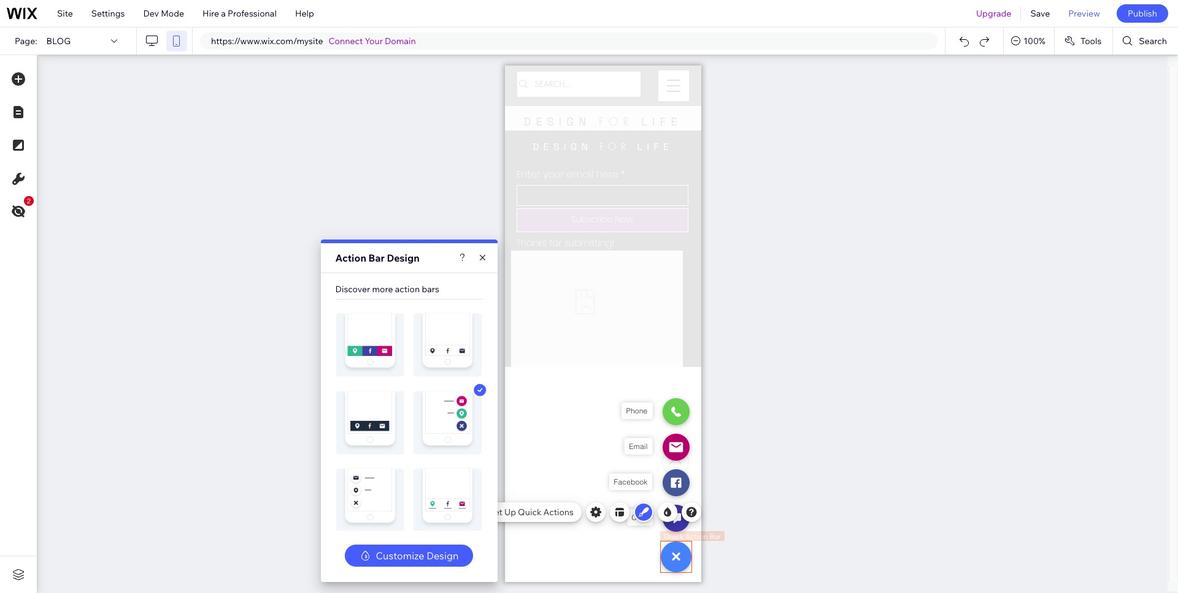 Task type: vqa. For each thing, say whether or not it's contained in the screenshot.
Dev Mode
yes



Task type: describe. For each thing, give the bounding box(es) containing it.
upgrade
[[976, 8, 1011, 19]]

dev
[[143, 8, 159, 19]]

actions
[[543, 507, 574, 518]]

0 horizontal spatial design
[[387, 252, 420, 264]]

bars
[[422, 284, 439, 295]]

search button
[[1113, 28, 1178, 55]]

up
[[504, 507, 516, 518]]

set
[[489, 507, 502, 518]]

quick
[[518, 507, 541, 518]]

site
[[57, 8, 73, 19]]

tools button
[[1055, 28, 1113, 55]]

hire a professional
[[203, 8, 277, 19]]

2
[[27, 198, 31, 205]]

your
[[365, 36, 383, 47]]

design inside button
[[427, 550, 459, 563]]

search
[[1139, 36, 1167, 47]]

hire
[[203, 8, 219, 19]]



Task type: locate. For each thing, give the bounding box(es) containing it.
customize design button
[[345, 545, 473, 568]]

action bar design
[[335, 252, 420, 264]]

save button
[[1021, 0, 1059, 27]]

discover more action bars
[[335, 284, 439, 295]]

0 vertical spatial design
[[387, 252, 420, 264]]

preview
[[1068, 8, 1100, 19]]

customize
[[376, 550, 424, 563]]

design
[[387, 252, 420, 264], [427, 550, 459, 563]]

https://www.wix.com/mysite
[[211, 36, 323, 47]]

mode
[[161, 8, 184, 19]]

https://www.wix.com/mysite connect your domain
[[211, 36, 416, 47]]

professional
[[228, 8, 277, 19]]

connect
[[329, 36, 363, 47]]

save
[[1030, 8, 1050, 19]]

help
[[295, 8, 314, 19]]

customize design
[[376, 550, 459, 563]]

a
[[221, 8, 226, 19]]

blog
[[46, 36, 71, 47]]

tools
[[1080, 36, 1102, 47]]

1 vertical spatial design
[[427, 550, 459, 563]]

publish
[[1128, 8, 1157, 19]]

bar
[[369, 252, 385, 264]]

design right customize
[[427, 550, 459, 563]]

design right bar
[[387, 252, 420, 264]]

100%
[[1024, 36, 1045, 47]]

publish button
[[1117, 4, 1168, 23]]

100% button
[[1004, 28, 1054, 55]]

2 button
[[6, 196, 34, 225]]

preview button
[[1059, 0, 1109, 27]]

more
[[372, 284, 393, 295]]

1 horizontal spatial design
[[427, 550, 459, 563]]

set up quick actions
[[489, 507, 574, 518]]

settings
[[91, 8, 125, 19]]

action
[[395, 284, 420, 295]]

discover
[[335, 284, 370, 295]]

action
[[335, 252, 366, 264]]

domain
[[385, 36, 416, 47]]

dev mode
[[143, 8, 184, 19]]



